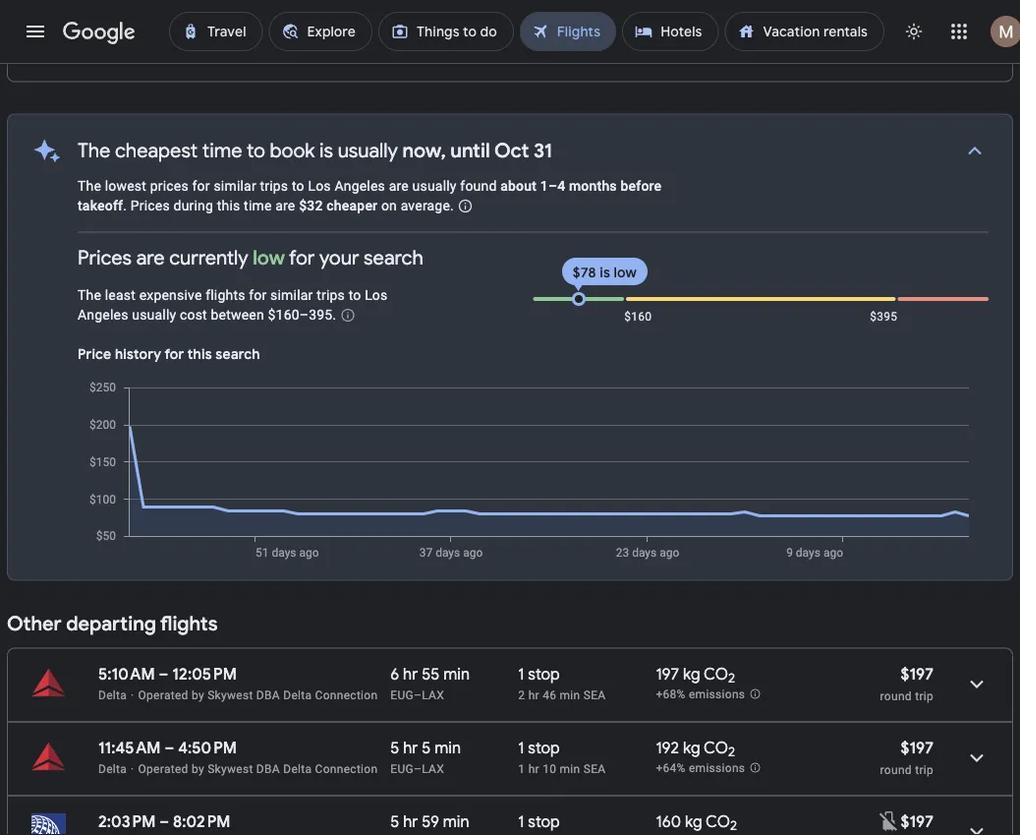 Task type: locate. For each thing, give the bounding box(es) containing it.
0 vertical spatial is
[[320, 138, 333, 163]]

1 vertical spatial trips
[[317, 287, 345, 303]]

american
[[147, 48, 199, 61]]

1 down 1 stop 1 hr 10 min sea
[[519, 811, 525, 832]]

1 trip from the top
[[916, 689, 934, 703]]

1 up 1 stop
[[519, 762, 526, 776]]

low
[[253, 245, 285, 270], [614, 264, 637, 281]]

0 horizontal spatial .
[[123, 198, 127, 214]]

Arrival time: 7:45 PM. text field
[[172, 24, 229, 44]]

the left the least
[[78, 287, 101, 303]]

5 down the 6
[[391, 738, 400, 758]]

0 vertical spatial this
[[217, 198, 240, 214]]

stop up 46
[[528, 664, 560, 684]]

0 vertical spatial by
[[264, 48, 277, 61]]

layover (1 of 1) is a 2 hr 46 min layover at seattle-tacoma international airport in seattle. element
[[519, 687, 647, 703]]

min right 46
[[560, 688, 581, 702]]

1 vertical spatial trip
[[916, 763, 934, 776]]

– right about
[[549, 178, 558, 194]]

2 operated by skywest dba delta connection from the top
[[138, 762, 378, 776]]

angeles up cheaper
[[335, 178, 386, 194]]

0 horizontal spatial is
[[320, 138, 333, 163]]

kg inside 160 kg co 2
[[685, 811, 703, 832]]

11:45 am – 4:50 pm
[[98, 738, 237, 758]]

co
[[705, 24, 730, 44], [704, 664, 729, 684], [704, 738, 729, 758], [706, 811, 731, 832]]

1 vertical spatial round
[[881, 763, 913, 776]]

0 horizontal spatial trips
[[260, 178, 288, 194]]

prices down prices
[[131, 198, 170, 214]]

2:03 pm – 8:02 pm
[[98, 811, 231, 832]]

1 vertical spatial emissions
[[689, 688, 746, 701]]

1 vertical spatial eug
[[391, 688, 414, 702]]

0 vertical spatial round
[[881, 689, 913, 703]]

2 lax from the top
[[422, 688, 445, 702]]

1 vertical spatial by
[[192, 688, 204, 702]]

2 vertical spatial the
[[78, 287, 101, 303]]

prices up the least
[[78, 245, 132, 270]]

5 for 5
[[391, 738, 400, 758]]

– down 55
[[414, 688, 422, 702]]

round down 197 us dollars text box
[[881, 689, 913, 703]]

3 eug from the top
[[391, 762, 414, 776]]

sea inside 1 stop 1 hr 10 min sea
[[584, 762, 606, 776]]

0 vertical spatial stop
[[528, 664, 560, 684]]

2 up +68% emissions
[[729, 670, 736, 687]]

1 horizontal spatial is
[[600, 264, 611, 281]]

before
[[621, 178, 662, 194]]

time up during
[[202, 138, 242, 163]]

2 inside the 197 kg co 2
[[729, 670, 736, 687]]

trips up learn more about price insights icon
[[317, 287, 345, 303]]

1 eug from the top
[[391, 48, 414, 61]]

sea right 46
[[584, 688, 606, 702]]

2 horizontal spatial are
[[389, 178, 409, 194]]

by
[[264, 48, 277, 61], [192, 688, 204, 702], [192, 762, 204, 776]]

. left learn more about price insights icon
[[333, 307, 337, 323]]

min inside 2 hr 10 min eug – lax
[[442, 24, 468, 44]]

3 stop from the top
[[528, 811, 560, 832]]

co inside the 197 kg co 2
[[704, 664, 729, 684]]

co inside '192 kg co 2'
[[704, 738, 729, 758]]

0 vertical spatial $197
[[901, 664, 934, 684]]

eug right as
[[391, 48, 414, 61]]

min for 5 hr 59 min
[[443, 811, 470, 832]]

1 vertical spatial the
[[78, 178, 101, 194]]

stop up layover (1 of 1) is a 1 hr 10 min layover at seattle-tacoma international airport in seattle. element
[[528, 738, 560, 758]]

the for the lowest prices for similar trips to los angeles are usually found
[[78, 178, 101, 194]]

10 up 1 stop
[[543, 762, 557, 776]]

Departure time: 11:45 AM. text field
[[98, 738, 161, 758]]

– down total duration 5 hr 5 min. element
[[414, 762, 422, 776]]

1 horizontal spatial search
[[364, 245, 424, 270]]

are
[[389, 178, 409, 194], [276, 198, 296, 214], [136, 245, 165, 270]]

1 vertical spatial $197 round trip
[[881, 738, 934, 776]]

now,
[[403, 138, 446, 163]]

1 vertical spatial angeles
[[78, 307, 128, 323]]

this price for this flight doesn't include overhead bin access. if you need a carry-on bag, use the bags filter to update prices. image
[[878, 809, 901, 833]]

hr left 59
[[403, 811, 418, 832]]

1 stop flight. element down layover (1 of 1) is a 1 hr 10 min layover at seattle-tacoma international airport in seattle. element
[[519, 811, 560, 835]]

hr for 5 hr 59 min
[[403, 811, 418, 832]]

operated by skywest dba delta connection for 4:50 pm
[[138, 762, 378, 776]]

0 vertical spatial $197 round trip
[[881, 664, 934, 703]]

1 up layover (1 of 1) is a 1 hr 10 min layover at seattle-tacoma international airport in seattle. element
[[519, 738, 525, 758]]

$197 round trip up the this price for this flight doesn't include overhead bin access. if you need a carry-on bag, use the bags filter to update prices. image
[[881, 738, 934, 776]]

1 vertical spatial 197 us dollars text field
[[901, 811, 934, 832]]

price history graph image
[[76, 380, 989, 560]]

6
[[391, 664, 400, 684]]

kg up +15% emissions
[[684, 24, 702, 44]]

1 vertical spatial lax
[[422, 688, 445, 702]]

to up learn more about price insights icon
[[349, 287, 361, 303]]

min inside 5 hr 5 min eug – lax
[[435, 738, 461, 758]]

eug inside 6 hr 55 min eug – lax
[[391, 688, 414, 702]]

kg up +68% emissions
[[683, 664, 701, 684]]

0 vertical spatial trips
[[260, 178, 288, 194]]

skywest
[[280, 48, 326, 61], [208, 688, 253, 702], [208, 762, 253, 776]]

0 vertical spatial 10
[[422, 24, 438, 44]]

3 emissions from the top
[[689, 761, 746, 775]]

connection
[[315, 688, 378, 702], [315, 762, 378, 776]]

$197 round trip left flight details. leaves eugene airport (eug) at 5:10 am on thursday, november 30 and arrives at los angeles international airport at 12:05 pm on thursday, november 30. image on the right bottom of the page
[[881, 664, 934, 703]]

2:03 pm
[[98, 811, 156, 832]]

2 connection from the top
[[315, 762, 378, 776]]

kg up +64% emissions
[[683, 738, 701, 758]]

$78
[[573, 264, 597, 281]]

5
[[391, 738, 400, 758], [422, 738, 431, 758], [391, 811, 400, 832]]

0 vertical spatial are
[[389, 178, 409, 194]]

134
[[656, 24, 680, 44]]

as
[[374, 48, 387, 61]]

1 horizontal spatial los
[[365, 287, 388, 303]]

2 up alaska
[[391, 24, 399, 44]]

connection left 5 hr 5 min eug – lax
[[315, 762, 378, 776]]

min for 2 hr 10 min eug – lax
[[442, 24, 468, 44]]

lax down total duration 2 hr 10 min. element on the top of page
[[422, 48, 445, 61]]

1 stop
[[519, 811, 560, 832]]

prices
[[131, 198, 170, 214], [78, 245, 132, 270]]

lax inside 5 hr 5 min eug – lax
[[422, 762, 445, 776]]

– left skywest at the left top
[[414, 48, 422, 61]]

2 horizontal spatial to
[[349, 287, 361, 303]]

197 us dollars text field left flight details. leaves eugene airport (eug) at 11:45 am on thursday, november 30 and arrives at los angeles international airport at 4:50 pm on thursday, november 30. image
[[901, 738, 934, 758]]

0 horizontal spatial to
[[247, 138, 265, 163]]

– inside 5 hr 5 min eug – lax
[[414, 762, 422, 776]]

dba for 12:05 pm
[[257, 688, 280, 702]]

trip
[[916, 689, 934, 703], [916, 763, 934, 776]]

2 vertical spatial $197
[[901, 811, 934, 832]]

similar
[[214, 178, 257, 194], [271, 287, 313, 303]]

min for 5 hr 5 min eug – lax
[[435, 738, 461, 758]]

usually
[[338, 138, 398, 163], [413, 178, 457, 194], [132, 307, 176, 323]]

1 the from the top
[[78, 138, 110, 163]]

197 us dollars text field left "flight details. leaves eugene airport (eug) at 2:03 pm on thursday, november 30 and arrives at los angeles international airport at 8:02 pm on thursday, november 30." image
[[901, 811, 934, 832]]

operated for 4:50 pm
[[138, 762, 188, 776]]

2 right 160
[[731, 817, 738, 834]]

operated
[[211, 48, 261, 61], [138, 688, 188, 702], [138, 762, 188, 776]]

co inside the 134 kg co 2
[[705, 24, 730, 44]]

10
[[422, 24, 438, 44], [543, 762, 557, 776]]

0 vertical spatial lax
[[422, 48, 445, 61]]

similar up . prices during this time are $32 cheaper on average.
[[214, 178, 257, 194]]

1 horizontal spatial low
[[614, 264, 637, 281]]

hr inside 5 hr 5 min eug – lax
[[403, 738, 418, 758]]

2 inside '192 kg co 2'
[[729, 744, 736, 760]]

los
[[308, 178, 331, 194], [365, 287, 388, 303]]

sea for 192
[[584, 762, 606, 776]]

min up 1 stop
[[560, 762, 581, 776]]

197 US dollars text field
[[901, 738, 934, 758], [901, 811, 934, 832]]

1 vertical spatial this
[[188, 346, 212, 363]]

1 stop 2 hr 46 min sea
[[519, 664, 606, 702]]

. prices during this time are $32 cheaper on average.
[[123, 198, 454, 214]]

co inside 160 kg co 2
[[706, 811, 731, 832]]

Departure time: 5:35 PM. text field
[[98, 24, 155, 44]]

1 vertical spatial $197
[[901, 738, 934, 758]]

$197 left flight details. leaves eugene airport (eug) at 5:10 am on thursday, november 30 and arrives at los angeles international airport at 12:05 pm on thursday, november 30. image on the right bottom of the page
[[901, 664, 934, 684]]

airlines
[[329, 48, 371, 61]]

1 horizontal spatial time
[[244, 198, 272, 214]]

low right $78
[[614, 264, 637, 281]]

by down 12:05 pm text box
[[192, 688, 204, 702]]

3 1 stop flight. element from the top
[[519, 811, 560, 835]]

0 vertical spatial eug
[[391, 48, 414, 61]]

to up . prices during this time are $32 cheaper on average.
[[292, 178, 305, 194]]

0 vertical spatial to
[[247, 138, 265, 163]]

1 horizontal spatial .
[[333, 307, 337, 323]]

2 vertical spatial skywest
[[208, 762, 253, 776]]

co up +15% emissions
[[705, 24, 730, 44]]

1 1 stop flight. element from the top
[[519, 664, 560, 687]]

1 vertical spatial sea
[[584, 762, 606, 776]]

lax inside 2 hr 10 min eug – lax
[[422, 48, 445, 61]]

this right during
[[217, 198, 240, 214]]

kg for 160
[[685, 811, 703, 832]]

1 inside 1 stop 2 hr 46 min sea
[[519, 664, 525, 684]]

1 horizontal spatial angeles
[[335, 178, 386, 194]]

5 hr 59 min
[[391, 811, 470, 832]]

total duration 5 hr 5 min. element
[[391, 738, 519, 761]]

until
[[451, 138, 490, 163]]

1 vertical spatial flights
[[160, 611, 218, 636]]

leaves eugene airport (eug) at 2:03 pm on thursday, november 30 and arrives at los angeles international airport at 8:02 pm on thursday, november 30. element
[[98, 811, 231, 832]]

lax
[[422, 48, 445, 61], [422, 688, 445, 702], [422, 762, 445, 776]]

5 inside total duration 5 hr 59 min. element
[[391, 811, 400, 832]]

co up +68% emissions
[[704, 664, 729, 684]]

1 horizontal spatial 10
[[543, 762, 557, 776]]

0 vertical spatial .
[[123, 198, 127, 214]]

1 vertical spatial operated by skywest dba delta connection
[[138, 762, 378, 776]]

eug for 6
[[391, 688, 414, 702]]

1 vertical spatial operated
[[138, 688, 188, 702]]

operated by skywest dba delta connection down 12:05 pm
[[138, 688, 378, 702]]

is
[[320, 138, 333, 163], [600, 264, 611, 281]]

5 down 6 hr 55 min eug – lax
[[422, 738, 431, 758]]

similar up $160–395
[[271, 287, 313, 303]]

hr up alaska
[[403, 24, 418, 44]]

hr up 1 stop
[[529, 762, 540, 776]]

2 stop from the top
[[528, 738, 560, 758]]

1 lax from the top
[[422, 48, 445, 61]]

2 up +64% emissions
[[729, 744, 736, 760]]

alaska
[[390, 48, 427, 61]]

the up 'lowest'
[[78, 138, 110, 163]]

skywest
[[431, 48, 478, 61]]

this for search
[[188, 346, 212, 363]]

10 up alaska
[[422, 24, 438, 44]]

los up $32
[[308, 178, 331, 194]]

trip left flight details. leaves eugene airport (eug) at 11:45 am on thursday, november 30 and arrives at los angeles international airport at 4:50 pm on thursday, november 30. image
[[916, 763, 934, 776]]

0 horizontal spatial los
[[308, 178, 331, 194]]

2 eug from the top
[[391, 688, 414, 702]]

0 horizontal spatial similar
[[214, 178, 257, 194]]

1 vertical spatial los
[[365, 287, 388, 303]]

kg
[[684, 24, 702, 44], [683, 664, 701, 684], [683, 738, 701, 758], [685, 811, 703, 832]]

operated by skywest dba delta connection down 4:50 pm text field
[[138, 762, 378, 776]]

Arrival time: 12:05 PM. text field
[[172, 664, 237, 684]]

by left airlines
[[264, 48, 277, 61]]

operated by skywest dba delta connection for 12:05 pm
[[138, 688, 378, 702]]

$197 left "flight details. leaves eugene airport (eug) at 2:03 pm on thursday, november 30 and arrives at los angeles international airport at 8:02 pm on thursday, november 30." image
[[901, 811, 934, 832]]

operated down 7:45 pm
[[211, 48, 261, 61]]

min up skywest at the left top
[[442, 24, 468, 44]]

usually down expensive
[[132, 307, 176, 323]]

learn more about how the cheapest times to book are determined image
[[442, 182, 489, 229]]

1 horizontal spatial this
[[217, 198, 240, 214]]

1 vertical spatial similar
[[271, 287, 313, 303]]

by for 4:50 pm
[[192, 762, 204, 776]]

1 horizontal spatial to
[[292, 178, 305, 194]]

angeles inside los angeles
[[78, 307, 128, 323]]

0 horizontal spatial 10
[[422, 24, 438, 44]]

1 vertical spatial 10
[[543, 762, 557, 776]]

.
[[123, 198, 127, 214], [333, 307, 337, 323]]

0 vertical spatial dba
[[257, 688, 280, 702]]

2 1 stop flight. element from the top
[[519, 738, 560, 761]]

2 $197 from the top
[[901, 738, 934, 758]]

round for 197
[[881, 689, 913, 703]]

1 stop from the top
[[528, 664, 560, 684]]

1 for 1 stop 1 hr 10 min sea
[[519, 738, 525, 758]]

Departure time: 2:03 PM. text field
[[98, 811, 156, 832]]

hr inside 6 hr 55 min eug – lax
[[403, 664, 418, 684]]

sea down layover (1 of 1) is a 2 hr 46 min layover at seattle-tacoma international airport in seattle. element at the bottom right of the page
[[584, 762, 606, 776]]

usually up before takeoff
[[338, 138, 398, 163]]

emissions down the 134 kg co 2
[[689, 47, 746, 61]]

stop
[[528, 664, 560, 684], [528, 738, 560, 758], [528, 811, 560, 832]]

2 vertical spatial by
[[192, 762, 204, 776]]

1
[[541, 178, 549, 194], [519, 664, 525, 684], [519, 738, 525, 758], [519, 762, 526, 776], [519, 811, 525, 832]]

2 round from the top
[[881, 763, 913, 776]]

stop inside 1 stop 1 hr 10 min sea
[[528, 738, 560, 758]]

1 horizontal spatial similar
[[271, 287, 313, 303]]

1 vertical spatial is
[[600, 264, 611, 281]]

are up on
[[389, 178, 409, 194]]

2 horizontal spatial usually
[[413, 178, 457, 194]]

main menu image
[[24, 20, 47, 43]]

2 the from the top
[[78, 178, 101, 194]]

search
[[364, 245, 424, 270], [216, 346, 260, 363]]

the lowest prices for similar trips to los angeles are usually found
[[78, 178, 501, 194]]

eug down total duration 5 hr 5 min. element
[[391, 762, 414, 776]]

hr inside 2 hr 10 min eug – lax
[[403, 24, 418, 44]]

round up the this price for this flight doesn't include overhead bin access. if you need a carry-on bag, use the bags filter to update prices. image
[[881, 763, 913, 776]]

round for 192
[[881, 763, 913, 776]]

stop inside 1 stop 2 hr 46 min sea
[[528, 664, 560, 684]]

4
[[558, 178, 566, 194]]

2 $197 round trip from the top
[[881, 738, 934, 776]]

3 lax from the top
[[422, 762, 445, 776]]

trip for 192
[[916, 763, 934, 776]]

1 left 4
[[541, 178, 549, 194]]

2 vertical spatial usually
[[132, 307, 176, 323]]

1 round from the top
[[881, 689, 913, 703]]

2 vertical spatial emissions
[[689, 761, 746, 775]]

298 US dollars text field
[[899, 24, 934, 44]]

0 vertical spatial usually
[[338, 138, 398, 163]]

flights up usually cost between $160–395 .
[[206, 287, 245, 303]]

0 vertical spatial similar
[[214, 178, 257, 194]]

1 stop flight. element for 6 hr 55 min
[[519, 664, 560, 687]]

1 connection from the top
[[315, 688, 378, 702]]

1 sea from the top
[[584, 688, 606, 702]]

operated for 12:05 pm
[[138, 688, 188, 702]]

is right $78
[[600, 264, 611, 281]]

–
[[414, 48, 422, 61], [549, 178, 558, 194], [159, 664, 169, 684], [414, 688, 422, 702], [165, 738, 174, 758], [414, 762, 422, 776], [160, 811, 169, 832]]

skywest for 4:50 pm
[[208, 762, 253, 776]]

2 sea from the top
[[584, 762, 606, 776]]

departing
[[66, 611, 156, 636]]

hr inside 1 stop 2 hr 46 min sea
[[529, 688, 540, 702]]

0 vertical spatial the
[[78, 138, 110, 163]]

trips up . prices during this time are $32 cheaper on average.
[[260, 178, 288, 194]]

1 operated by skywest dba delta connection from the top
[[138, 688, 378, 702]]

2 dba from the top
[[257, 762, 280, 776]]

the for the least expensive flights for similar trips to
[[78, 287, 101, 303]]

dba
[[257, 688, 280, 702], [257, 762, 280, 776]]

skywest left airlines
[[280, 48, 326, 61]]

2 vertical spatial 1 stop flight. element
[[519, 811, 560, 835]]

0 vertical spatial 197 us dollars text field
[[901, 738, 934, 758]]

1 stop flight. element
[[519, 664, 560, 687], [519, 738, 560, 761], [519, 811, 560, 835]]

2 vertical spatial eug
[[391, 762, 414, 776]]

3 the from the top
[[78, 287, 101, 303]]

0 horizontal spatial usually
[[132, 307, 176, 323]]

co right 160
[[706, 811, 731, 832]]

55
[[422, 664, 440, 684]]

lax inside 6 hr 55 min eug – lax
[[422, 688, 445, 702]]

2 vertical spatial stop
[[528, 811, 560, 832]]

2 inside the 134 kg co 2
[[730, 30, 737, 46]]

usually up average.
[[413, 178, 457, 194]]

1 vertical spatial stop
[[528, 738, 560, 758]]

5:35 pm
[[98, 24, 155, 44]]

0 vertical spatial connection
[[315, 688, 378, 702]]

kg inside '192 kg co 2'
[[683, 738, 701, 758]]

eug inside 5 hr 5 min eug – lax
[[391, 762, 414, 776]]

lax for 10
[[422, 48, 445, 61]]

0 vertical spatial emissions
[[689, 47, 746, 61]]

0 vertical spatial los
[[308, 178, 331, 194]]

total duration 6 hr 55 min. element
[[391, 664, 519, 687]]

+68% emissions
[[656, 688, 746, 701]]

1 stop flight. element up 46
[[519, 664, 560, 687]]

min inside 6 hr 55 min eug – lax
[[444, 664, 470, 684]]

2 vertical spatial lax
[[422, 762, 445, 776]]

min down 6 hr 55 min eug – lax
[[435, 738, 461, 758]]

1 stop flight. element down 46
[[519, 738, 560, 761]]

0 horizontal spatial angeles
[[78, 307, 128, 323]]

1 $197 from the top
[[901, 664, 934, 684]]

min right 55
[[444, 664, 470, 684]]

lax for 55
[[422, 688, 445, 702]]

skywest down 4:50 pm text field
[[208, 762, 253, 776]]

1 $197 round trip from the top
[[881, 664, 934, 703]]

3 $197 from the top
[[901, 811, 934, 832]]

1 vertical spatial prices
[[78, 245, 132, 270]]

kg inside the 197 kg co 2
[[683, 664, 701, 684]]

min right 59
[[443, 811, 470, 832]]

$32
[[299, 198, 323, 214]]

this down cost on the left of the page
[[188, 346, 212, 363]]

lax down total duration 5 hr 5 min. element
[[422, 762, 445, 776]]

2 trip from the top
[[916, 763, 934, 776]]

operated by skywest dba delta connection
[[138, 688, 378, 702], [138, 762, 378, 776]]

sea
[[584, 688, 606, 702], [584, 762, 606, 776]]

1 vertical spatial skywest
[[208, 688, 253, 702]]

11:45 am
[[98, 738, 161, 758]]

1 emissions from the top
[[689, 47, 746, 61]]

connection left 6 hr 55 min eug – lax
[[315, 688, 378, 702]]

lax down 55
[[422, 688, 445, 702]]

the
[[78, 138, 110, 163], [78, 178, 101, 194], [78, 287, 101, 303]]

$197 for 192
[[901, 738, 934, 758]]

by down 4:50 pm text field
[[192, 762, 204, 776]]

1 vertical spatial 1 stop flight. element
[[519, 738, 560, 761]]

sea inside 1 stop 2 hr 46 min sea
[[584, 688, 606, 702]]

min inside 1 stop 1 hr 10 min sea
[[560, 762, 581, 776]]

low down . prices during this time are $32 cheaper on average.
[[253, 245, 285, 270]]

1 vertical spatial connection
[[315, 762, 378, 776]]

0 vertical spatial time
[[202, 138, 242, 163]]

emissions down '192 kg co 2'
[[689, 761, 746, 775]]

2 for 197
[[729, 670, 736, 687]]

2 emissions from the top
[[689, 688, 746, 701]]

lowest
[[105, 178, 147, 194]]

$298
[[899, 24, 934, 44]]

1 horizontal spatial are
[[276, 198, 296, 214]]

change appearance image
[[891, 8, 938, 55]]

min
[[442, 24, 468, 44], [444, 664, 470, 684], [560, 688, 581, 702], [435, 738, 461, 758], [560, 762, 581, 776], [443, 811, 470, 832]]

prices
[[150, 178, 189, 194]]

. down 'lowest'
[[123, 198, 127, 214]]

1 vertical spatial dba
[[257, 762, 280, 776]]

is right "book"
[[320, 138, 333, 163]]

search down on
[[364, 245, 424, 270]]

hr
[[403, 24, 418, 44], [403, 664, 418, 684], [529, 688, 540, 702], [403, 738, 418, 758], [529, 762, 540, 776], [403, 811, 418, 832]]

1 dba from the top
[[257, 688, 280, 702]]

flights up 12:05 pm
[[160, 611, 218, 636]]

eug down the 6
[[391, 688, 414, 702]]

1 stop 1 hr 10 min sea
[[519, 738, 606, 776]]

hr left 46
[[529, 688, 540, 702]]

0 horizontal spatial this
[[188, 346, 212, 363]]

 image
[[203, 48, 207, 61]]

months
[[569, 178, 617, 194]]

connection for 5 hr 5 min
[[315, 762, 378, 776]]

leaves eugene airport (eug) at 11:45 am on thursday, november 30 and arrives at los angeles international airport at 4:50 pm on thursday, november 30. element
[[98, 738, 237, 758]]

1 up layover (1 of 1) is a 2 hr 46 min layover at seattle-tacoma international airport in seattle. element at the bottom right of the page
[[519, 664, 525, 684]]

2 vertical spatial operated
[[138, 762, 188, 776]]

hr down 6 hr 55 min eug – lax
[[403, 738, 418, 758]]

2 197 us dollars text field from the top
[[901, 811, 934, 832]]

0 vertical spatial angeles
[[335, 178, 386, 194]]

flight details. leaves eugene airport (eug) at 11:45 am on thursday, november 30 and arrives at los angeles international airport at 4:50 pm on thursday, november 30. image
[[954, 734, 1001, 781]]

trips
[[260, 178, 288, 194], [317, 287, 345, 303]]

eug inside 2 hr 10 min eug – lax
[[391, 48, 414, 61]]

2 vertical spatial to
[[349, 287, 361, 303]]

this
[[217, 198, 240, 214], [188, 346, 212, 363]]

2 inside 160 kg co 2
[[731, 817, 738, 834]]

emissions for 197
[[689, 688, 746, 701]]

kg inside the 134 kg co 2
[[684, 24, 702, 44]]

operated down the 5:10 am – 12:05 pm
[[138, 688, 188, 702]]

angeles
[[335, 178, 386, 194], [78, 307, 128, 323]]

eug for 2
[[391, 48, 414, 61]]

flight details. leaves eugene airport (eug) at 5:35 pm on thursday, november 30 and arrives at los angeles international airport at 7:45 pm on thursday, november 30. image
[[954, 20, 1001, 67]]



Task type: describe. For each thing, give the bounding box(es) containing it.
stop for 1 stop 2 hr 46 min sea
[[528, 664, 560, 684]]

– left 4:50 pm text field
[[165, 738, 174, 758]]

los angeles
[[78, 287, 388, 323]]

5 hr 5 min eug – lax
[[391, 738, 461, 776]]

dba for 4:50 pm
[[257, 762, 280, 776]]

5 for 59
[[391, 811, 400, 832]]

8:02 pm
[[173, 811, 231, 832]]

2 inside 1 stop 2 hr 46 min sea
[[519, 688, 526, 702]]

5:10 am
[[98, 664, 155, 684]]

lax for 5
[[422, 762, 445, 776]]

– inside 6 hr 55 min eug – lax
[[414, 688, 422, 702]]

co for 160
[[706, 811, 731, 832]]

average.
[[401, 198, 454, 214]]

1 vertical spatial usually
[[413, 178, 457, 194]]

2 inside 2 hr 10 min eug – lax
[[391, 24, 399, 44]]

1 vertical spatial time
[[244, 198, 272, 214]]

hr for 5 hr 5 min eug – lax
[[403, 738, 418, 758]]

cheapest
[[115, 138, 198, 163]]

leaves eugene airport (eug) at 5:35 pm on thursday, november 30 and arrives at los angeles international airport at 7:45 pm on thursday, november 30. element
[[98, 24, 229, 44]]

+64%
[[656, 761, 686, 775]]

192
[[656, 738, 680, 758]]

Arrival time: 4:50 PM. text field
[[178, 738, 237, 758]]

6 hr 55 min eug – lax
[[391, 664, 470, 702]]

12:05 pm
[[172, 664, 237, 684]]

the least expensive flights for similar trips to
[[78, 287, 365, 303]]

7:45 pm
[[172, 24, 229, 44]]

co for 134
[[705, 24, 730, 44]]

0 horizontal spatial low
[[253, 245, 285, 270]]

history
[[115, 346, 162, 363]]

for right history
[[165, 346, 184, 363]]

min for 6 hr 55 min eug – lax
[[444, 664, 470, 684]]

stop for 1 stop 1 hr 10 min sea
[[528, 738, 560, 758]]

hr for 6 hr 55 min eug – lax
[[403, 664, 418, 684]]

2 vertical spatial are
[[136, 245, 165, 270]]

2 for 192
[[729, 744, 736, 760]]

10 inside 1 stop 1 hr 10 min sea
[[543, 762, 557, 776]]

emissions for 192
[[689, 761, 746, 775]]

the for the cheapest time to book is usually now, until oct 31
[[78, 138, 110, 163]]

between
[[211, 307, 264, 323]]

total duration 2 hr 10 min. element
[[391, 24, 519, 47]]

kg for 134
[[684, 24, 702, 44]]

$160
[[625, 310, 652, 324]]

emissions for 134
[[689, 47, 746, 61]]

1 vertical spatial .
[[333, 307, 337, 323]]

192 kg co 2
[[656, 738, 736, 760]]

expensive
[[139, 287, 202, 303]]

about 1 – 4 months
[[501, 178, 617, 194]]

oct
[[495, 138, 529, 163]]

1 horizontal spatial trips
[[317, 287, 345, 303]]

cheaper
[[327, 198, 378, 214]]

0 vertical spatial skywest
[[280, 48, 326, 61]]

on
[[381, 198, 397, 214]]

+64% emissions
[[656, 761, 746, 775]]

4:50 pm
[[178, 738, 237, 758]]

hr inside 1 stop 1 hr 10 min sea
[[529, 762, 540, 776]]

2 for 134
[[730, 30, 737, 46]]

by for 12:05 pm
[[192, 688, 204, 702]]

flight details. leaves eugene airport (eug) at 2:03 pm on thursday, november 30 and arrives at los angeles international airport at 8:02 pm on thursday, november 30. image
[[954, 808, 1001, 835]]

about
[[501, 178, 537, 194]]

1 vertical spatial to
[[292, 178, 305, 194]]

hr for 2 hr 10 min eug – lax
[[403, 24, 418, 44]]

found
[[461, 178, 497, 194]]

Departure time: 5:10 AM. text field
[[98, 664, 155, 684]]

prices are currently low for your search
[[78, 245, 424, 270]]

1 vertical spatial search
[[216, 346, 260, 363]]

31
[[534, 138, 553, 163]]

0 horizontal spatial time
[[202, 138, 242, 163]]

your
[[320, 245, 359, 270]]

+15%
[[656, 47, 686, 61]]

– right "2:03 pm" text field
[[160, 811, 169, 832]]

least
[[105, 287, 136, 303]]

+68%
[[656, 688, 686, 701]]

learn more about price insights image
[[340, 307, 356, 323]]

kg for 197
[[683, 664, 701, 684]]

– right 5:10 am text box
[[159, 664, 169, 684]]

0 vertical spatial prices
[[131, 198, 170, 214]]

– inside 2 hr 10 min eug – lax
[[414, 48, 422, 61]]

trip for 197
[[916, 689, 934, 703]]

takeoff
[[78, 198, 123, 214]]

5:10 am – 12:05 pm
[[98, 664, 237, 684]]

other departing flights
[[7, 611, 218, 636]]

$197 round trip for 192
[[881, 738, 934, 776]]

1 vertical spatial are
[[276, 198, 296, 214]]

book
[[270, 138, 315, 163]]

cost
[[180, 307, 207, 323]]

134 kg co 2
[[656, 24, 737, 46]]

connection for 6 hr 55 min
[[315, 688, 378, 702]]

+15% emissions
[[656, 47, 746, 61]]

flight details. leaves eugene airport (eug) at 5:10 am on thursday, november 30 and arrives at los angeles international airport at 12:05 pm on thursday, november 30. image
[[954, 660, 1001, 708]]

160
[[656, 811, 682, 832]]

0 vertical spatial operated
[[211, 48, 261, 61]]

$160–395
[[268, 307, 333, 323]]

1 horizontal spatial usually
[[338, 138, 398, 163]]

1 stop flight. element for 5 hr 5 min
[[519, 738, 560, 761]]

$197 for 197
[[901, 664, 934, 684]]

during
[[174, 198, 214, 214]]

1 for 1 stop 2 hr 46 min sea
[[519, 664, 525, 684]]

los inside los angeles
[[365, 287, 388, 303]]

price
[[78, 346, 112, 363]]

197
[[656, 664, 680, 684]]

price history for this search
[[78, 346, 260, 363]]

1 197 us dollars text field from the top
[[901, 738, 934, 758]]

co for 197
[[704, 664, 729, 684]]

197 US dollars text field
[[901, 664, 934, 684]]

other
[[7, 611, 62, 636]]

0 vertical spatial search
[[364, 245, 424, 270]]

160 kg co 2
[[656, 811, 738, 834]]

min inside 1 stop 2 hr 46 min sea
[[560, 688, 581, 702]]

$395
[[871, 310, 898, 324]]

10 inside 2 hr 10 min eug – lax
[[422, 24, 438, 44]]

kg for 192
[[683, 738, 701, 758]]

59
[[422, 811, 440, 832]]

for up during
[[192, 178, 210, 194]]

total duration 5 hr 59 min. element
[[391, 811, 519, 835]]

before takeoff
[[78, 178, 662, 214]]

currently
[[169, 245, 248, 270]]

0 vertical spatial flights
[[206, 287, 245, 303]]

layover (1 of 1) is a 1 hr 10 min layover at seattle-tacoma international airport in seattle. element
[[519, 761, 647, 776]]

for up between
[[249, 287, 267, 303]]

2 for 160
[[731, 817, 738, 834]]

operated by skywest airlines as alaska skywest
[[211, 48, 478, 61]]

$197 round trip for 197
[[881, 664, 934, 703]]

nonstop
[[519, 24, 580, 44]]

eug for 5
[[391, 762, 414, 776]]

sea for 197
[[584, 688, 606, 702]]

2 hr 10 min eug – lax
[[391, 24, 468, 61]]

skywest for 12:05 pm
[[208, 688, 253, 702]]

co for 192
[[704, 738, 729, 758]]

this for time
[[217, 198, 240, 214]]

price history graph application
[[76, 380, 989, 560]]

$78 is low
[[573, 264, 637, 281]]

the cheapest time to book is usually now, until oct 31
[[78, 138, 553, 163]]

nonstop flight. element
[[519, 24, 580, 47]]

stop for 1 stop
[[528, 811, 560, 832]]

usually cost between $160–395 .
[[128, 307, 337, 323]]

1 for 1 stop
[[519, 811, 525, 832]]

46
[[543, 688, 557, 702]]

leaves eugene airport (eug) at 5:10 am on thursday, november 30 and arrives at los angeles international airport at 12:05 pm on thursday, november 30. element
[[98, 664, 237, 684]]

197 kg co 2
[[656, 664, 736, 687]]

Arrival time: 8:02 PM. text field
[[173, 811, 231, 832]]

for left your
[[289, 245, 315, 270]]



Task type: vqa. For each thing, say whether or not it's contained in the screenshot.
Low
yes



